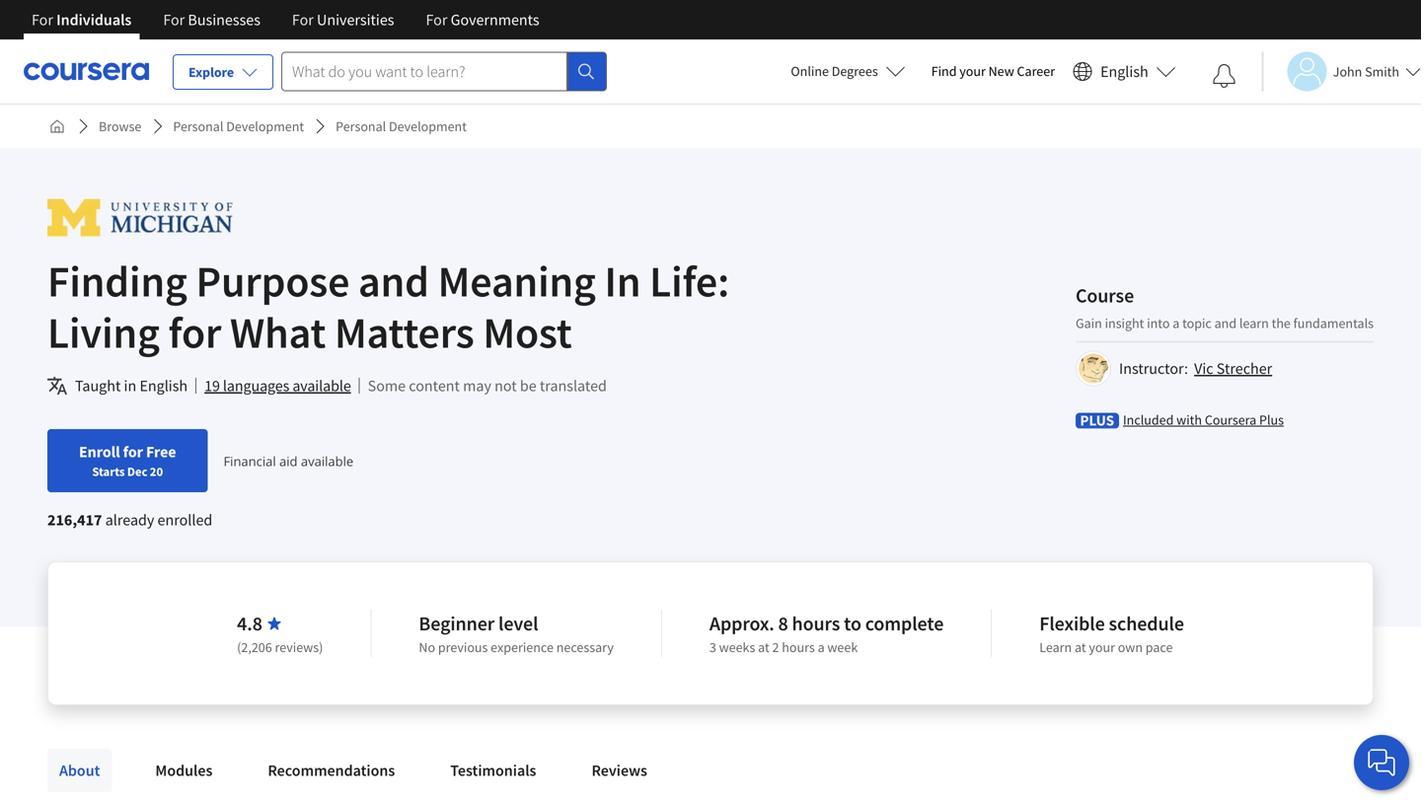 Task type: describe. For each thing, give the bounding box(es) containing it.
216,417 already enrolled
[[47, 510, 213, 530]]

online degrees
[[791, 62, 878, 80]]

dec
[[127, 464, 147, 480]]

for for universities
[[292, 10, 314, 30]]

personal development for first personal development link from right
[[336, 117, 467, 135]]

john smith
[[1333, 63, 1400, 80]]

recommendations
[[268, 761, 395, 781]]

matters
[[335, 305, 474, 360]]

about
[[59, 761, 100, 781]]

enroll
[[79, 442, 120, 462]]

(2,206 reviews)
[[237, 639, 323, 656]]

coursera
[[1205, 411, 1257, 429]]

3
[[710, 639, 716, 656]]

available for financial aid available
[[301, 452, 354, 470]]

taught
[[75, 376, 121, 396]]

new
[[989, 62, 1014, 80]]

a inside the approx. 8 hours to complete 3 weeks at 2 hours a week
[[818, 639, 825, 656]]

1 vertical spatial hours
[[782, 639, 815, 656]]

at inside 'flexible schedule learn at your own pace'
[[1075, 639, 1086, 656]]

learn
[[1240, 314, 1269, 332]]

week
[[828, 639, 858, 656]]

available for 19 languages available
[[292, 376, 351, 396]]

financial aid available button
[[224, 452, 354, 470]]

19 languages available
[[204, 376, 351, 396]]

2
[[772, 639, 779, 656]]

course
[[1076, 283, 1134, 308]]

in
[[124, 376, 136, 396]]

reviews link
[[580, 749, 659, 793]]

fundamentals
[[1294, 314, 1374, 332]]

taught in english
[[75, 376, 188, 396]]

for individuals
[[32, 10, 132, 30]]

course gain insight into a topic and learn the fundamentals
[[1076, 283, 1374, 332]]

coursera plus image
[[1076, 413, 1119, 429]]

learn
[[1040, 639, 1072, 656]]

necessary
[[556, 639, 614, 656]]

20
[[150, 464, 163, 480]]

find your new career
[[931, 62, 1055, 80]]

universities
[[317, 10, 394, 30]]

your inside 'flexible schedule learn at your own pace'
[[1089, 639, 1115, 656]]

home image
[[49, 118, 65, 134]]

beginner level no previous experience necessary
[[419, 611, 614, 656]]

find
[[931, 62, 957, 80]]

8
[[778, 611, 788, 636]]

approx.
[[710, 611, 774, 636]]

degrees
[[832, 62, 878, 80]]

university of michigan image
[[47, 195, 232, 240]]

banner navigation
[[16, 0, 555, 39]]

career
[[1017, 62, 1055, 80]]

experience
[[491, 639, 554, 656]]

already
[[105, 510, 154, 530]]

vic strecher image
[[1079, 354, 1108, 383]]

level
[[498, 611, 538, 636]]

flexible
[[1040, 611, 1105, 636]]

john
[[1333, 63, 1362, 80]]

for for individuals
[[32, 10, 53, 30]]

approx. 8 hours to complete 3 weeks at 2 hours a week
[[710, 611, 944, 656]]

and inside finding purpose and meaning in life: living for what matters most
[[358, 254, 429, 308]]

included
[[1123, 411, 1174, 429]]

2 development from the left
[[389, 117, 467, 135]]

strecher
[[1217, 359, 1273, 379]]

for for businesses
[[163, 10, 185, 30]]

personal development for first personal development link
[[173, 117, 304, 135]]

be
[[520, 376, 537, 396]]

finding
[[47, 254, 187, 308]]

own
[[1118, 639, 1143, 656]]

included with coursera plus link
[[1123, 410, 1284, 430]]

1 personal development link from the left
[[165, 109, 312, 144]]

2 personal from the left
[[336, 117, 386, 135]]

most
[[483, 305, 572, 360]]

online
[[791, 62, 829, 80]]

browse
[[99, 117, 141, 135]]

schedule
[[1109, 611, 1184, 636]]

businesses
[[188, 10, 261, 30]]

life:
[[650, 254, 730, 308]]

about link
[[47, 749, 112, 793]]



Task type: vqa. For each thing, say whether or not it's contained in the screenshot.
the Analysis
no



Task type: locate. For each thing, give the bounding box(es) containing it.
testimonials
[[450, 761, 536, 781]]

recommendations link
[[256, 749, 407, 793]]

some content may not be translated
[[368, 376, 607, 396]]

19 languages available button
[[204, 374, 351, 398]]

What do you want to learn? text field
[[281, 52, 568, 91]]

john smith button
[[1262, 52, 1421, 91]]

financial aid available
[[224, 452, 354, 470]]

translated
[[540, 376, 607, 396]]

1 horizontal spatial personal development
[[336, 117, 467, 135]]

enroll for free starts dec 20
[[79, 442, 176, 480]]

english right in at the top left of page
[[140, 376, 188, 396]]

personal development down what do you want to learn? text box on the top of page
[[336, 117, 467, 135]]

vic
[[1194, 359, 1214, 379]]

a inside course gain insight into a topic and learn the fundamentals
[[1173, 314, 1180, 332]]

vic strecher link
[[1194, 359, 1273, 379]]

english right career
[[1101, 62, 1149, 81]]

2 personal development from the left
[[336, 117, 467, 135]]

for
[[32, 10, 53, 30], [163, 10, 185, 30], [292, 10, 314, 30], [426, 10, 448, 30]]

to
[[844, 611, 862, 636]]

2 personal development link from the left
[[328, 109, 475, 144]]

financial
[[224, 452, 276, 470]]

for left 'universities'
[[292, 10, 314, 30]]

your
[[960, 62, 986, 80], [1089, 639, 1115, 656]]

beginner
[[419, 611, 495, 636]]

1 vertical spatial available
[[301, 452, 354, 470]]

personal development down explore "popup button"
[[173, 117, 304, 135]]

available inside button
[[292, 376, 351, 396]]

1 at from the left
[[758, 639, 770, 656]]

modules link
[[144, 749, 224, 793]]

free
[[146, 442, 176, 462]]

19
[[204, 376, 220, 396]]

0 horizontal spatial development
[[226, 117, 304, 135]]

at inside the approx. 8 hours to complete 3 weeks at 2 hours a week
[[758, 639, 770, 656]]

coursera image
[[24, 56, 149, 87]]

0 horizontal spatial and
[[358, 254, 429, 308]]

instructor:
[[1119, 359, 1188, 379]]

what
[[230, 305, 326, 360]]

governments
[[451, 10, 540, 30]]

1 personal development from the left
[[173, 117, 304, 135]]

hours right 8
[[792, 611, 840, 636]]

with
[[1177, 411, 1202, 429]]

weeks
[[719, 639, 755, 656]]

1 horizontal spatial development
[[389, 117, 467, 135]]

development
[[226, 117, 304, 135], [389, 117, 467, 135]]

gain
[[1076, 314, 1102, 332]]

finding purpose and meaning in life: living for what matters most
[[47, 254, 730, 360]]

3 for from the left
[[292, 10, 314, 30]]

1 horizontal spatial personal development link
[[328, 109, 475, 144]]

1 vertical spatial your
[[1089, 639, 1115, 656]]

for
[[168, 305, 221, 360], [123, 442, 143, 462]]

and inside course gain insight into a topic and learn the fundamentals
[[1215, 314, 1237, 332]]

available right aid
[[301, 452, 354, 470]]

for left 'individuals'
[[32, 10, 53, 30]]

0 vertical spatial a
[[1173, 314, 1180, 332]]

2 at from the left
[[1075, 639, 1086, 656]]

1 horizontal spatial and
[[1215, 314, 1237, 332]]

personal development link down what do you want to learn? text box on the top of page
[[328, 109, 475, 144]]

for for governments
[[426, 10, 448, 30]]

0 horizontal spatial personal development
[[173, 117, 304, 135]]

at right learn
[[1075, 639, 1086, 656]]

1 vertical spatial for
[[123, 442, 143, 462]]

find your new career link
[[922, 59, 1065, 84]]

hours
[[792, 611, 840, 636], [782, 639, 815, 656]]

for left 'businesses'
[[163, 10, 185, 30]]

1 horizontal spatial a
[[1173, 314, 1180, 332]]

living
[[47, 305, 160, 360]]

None search field
[[281, 52, 607, 91]]

english inside button
[[1101, 62, 1149, 81]]

into
[[1147, 314, 1170, 332]]

0 horizontal spatial personal
[[173, 117, 224, 135]]

previous
[[438, 639, 488, 656]]

personal down what do you want to learn? text box on the top of page
[[336, 117, 386, 135]]

for up dec
[[123, 442, 143, 462]]

0 horizontal spatial a
[[818, 639, 825, 656]]

instructor: vic strecher
[[1119, 359, 1273, 379]]

modules
[[155, 761, 213, 781]]

0 vertical spatial for
[[168, 305, 221, 360]]

for inside finding purpose and meaning in life: living for what matters most
[[168, 305, 221, 360]]

1 personal from the left
[[173, 117, 224, 135]]

english button
[[1065, 39, 1184, 104]]

0 vertical spatial hours
[[792, 611, 840, 636]]

english
[[1101, 62, 1149, 81], [140, 376, 188, 396]]

development down explore "popup button"
[[226, 117, 304, 135]]

insight
[[1105, 314, 1144, 332]]

1 horizontal spatial your
[[1089, 639, 1115, 656]]

0 horizontal spatial at
[[758, 639, 770, 656]]

content
[[409, 376, 460, 396]]

0 vertical spatial and
[[358, 254, 429, 308]]

1 horizontal spatial for
[[168, 305, 221, 360]]

0 vertical spatial english
[[1101, 62, 1149, 81]]

4 for from the left
[[426, 10, 448, 30]]

1 vertical spatial english
[[140, 376, 188, 396]]

2 for from the left
[[163, 10, 185, 30]]

plus
[[1260, 411, 1284, 429]]

explore button
[[173, 54, 273, 90]]

for up what do you want to learn? text box on the top of page
[[426, 10, 448, 30]]

1 horizontal spatial at
[[1075, 639, 1086, 656]]

testimonials link
[[439, 749, 548, 793]]

for inside enroll for free starts dec 20
[[123, 442, 143, 462]]

development down what do you want to learn? text box on the top of page
[[389, 117, 467, 135]]

in
[[605, 254, 641, 308]]

no
[[419, 639, 435, 656]]

1 development from the left
[[226, 117, 304, 135]]

personal development link down explore "popup button"
[[165, 109, 312, 144]]

0 horizontal spatial english
[[140, 376, 188, 396]]

0 vertical spatial available
[[292, 376, 351, 396]]

flexible schedule learn at your own pace
[[1040, 611, 1184, 656]]

the
[[1272, 314, 1291, 332]]

1 for from the left
[[32, 10, 53, 30]]

online degrees button
[[775, 49, 922, 93]]

1 horizontal spatial personal
[[336, 117, 386, 135]]

0 horizontal spatial your
[[960, 62, 986, 80]]

0 horizontal spatial for
[[123, 442, 143, 462]]

0 vertical spatial your
[[960, 62, 986, 80]]

a
[[1173, 314, 1180, 332], [818, 639, 825, 656]]

reviews
[[592, 761, 647, 781]]

complete
[[865, 611, 944, 636]]

pace
[[1146, 639, 1173, 656]]

enrolled
[[157, 510, 213, 530]]

some
[[368, 376, 406, 396]]

your right find
[[960, 62, 986, 80]]

a left week
[[818, 639, 825, 656]]

browse link
[[91, 109, 149, 144]]

personal down explore
[[173, 117, 224, 135]]

chat with us image
[[1366, 747, 1398, 779]]

1 vertical spatial a
[[818, 639, 825, 656]]

0 horizontal spatial personal development link
[[165, 109, 312, 144]]

personal
[[173, 117, 224, 135], [336, 117, 386, 135]]

for businesses
[[163, 10, 261, 30]]

languages
[[223, 376, 289, 396]]

(2,206
[[237, 639, 272, 656]]

explore
[[189, 63, 234, 81]]

hours right 2
[[782, 639, 815, 656]]

smith
[[1365, 63, 1400, 80]]

a right into
[[1173, 314, 1180, 332]]

at
[[758, 639, 770, 656], [1075, 639, 1086, 656]]

at left 2
[[758, 639, 770, 656]]

available left some
[[292, 376, 351, 396]]

1 horizontal spatial english
[[1101, 62, 1149, 81]]

individuals
[[56, 10, 132, 30]]

your left own
[[1089, 639, 1115, 656]]

may
[[463, 376, 491, 396]]

starts
[[92, 464, 125, 480]]

4.8
[[237, 611, 262, 636]]

1 vertical spatial and
[[1215, 314, 1237, 332]]

topic
[[1183, 314, 1212, 332]]

aid
[[279, 452, 298, 470]]

for universities
[[292, 10, 394, 30]]

for up 19
[[168, 305, 221, 360]]

show notifications image
[[1213, 64, 1237, 88]]



